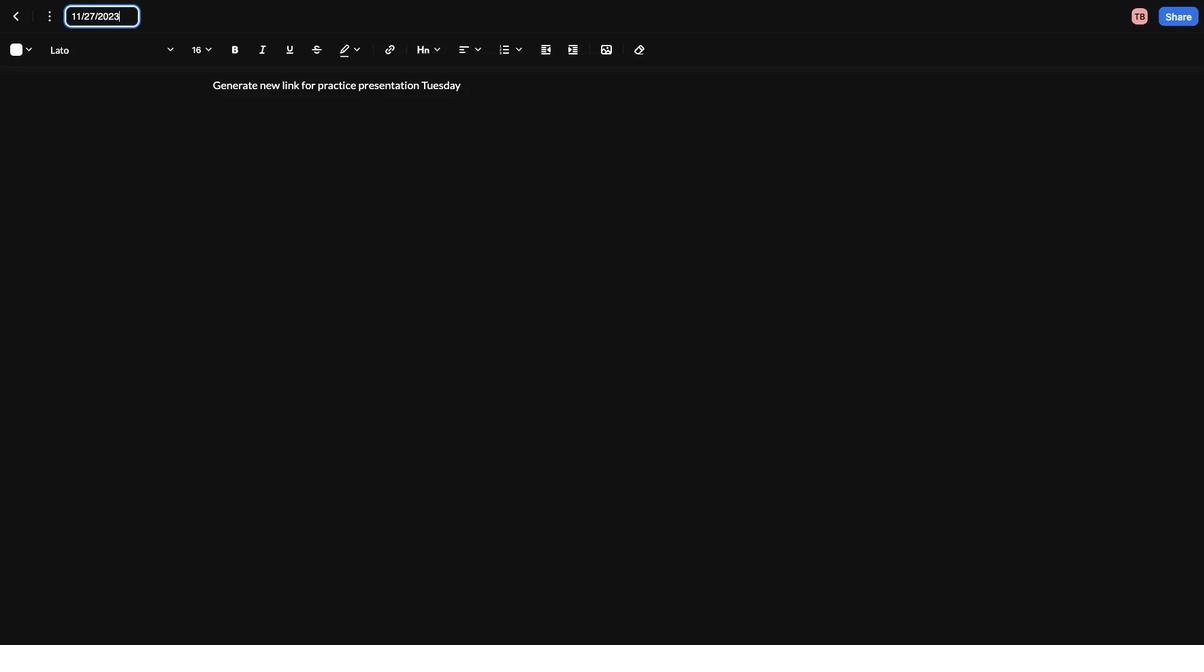 Task type: locate. For each thing, give the bounding box(es) containing it.
practice
[[318, 78, 356, 91]]

strikethrough image
[[309, 42, 326, 58]]

italic image
[[255, 42, 271, 58]]

16 button
[[187, 39, 219, 61]]

generate
[[213, 78, 258, 91]]

lato button
[[45, 39, 181, 61]]

more image
[[42, 8, 58, 25]]

tb button
[[1127, 5, 1154, 27]]

tuesday
[[422, 78, 461, 91]]

clear style image
[[632, 42, 648, 58]]

for
[[302, 78, 316, 91]]

None text field
[[72, 10, 133, 23]]

link image
[[382, 42, 398, 58]]

bold image
[[227, 42, 244, 58]]

tb
[[1135, 12, 1146, 21]]

share button
[[1160, 7, 1199, 26]]



Task type: vqa. For each thing, say whether or not it's contained in the screenshot.
GENERATE NEW LINK FOR PRACTICE PRESENTATION TUESDAY on the left of the page
yes



Task type: describe. For each thing, give the bounding box(es) containing it.
all notes image
[[8, 8, 25, 25]]

new
[[260, 78, 280, 91]]

lato
[[50, 44, 69, 56]]

increase indent image
[[565, 42, 582, 58]]

underline image
[[282, 42, 298, 58]]

generate new link for practice presentation tuesday
[[213, 78, 461, 91]]

insert image image
[[599, 42, 615, 58]]

link
[[282, 78, 300, 91]]

16
[[192, 45, 201, 54]]

share
[[1166, 11, 1193, 22]]

presentation
[[359, 78, 420, 91]]

decrease indent image
[[538, 42, 554, 58]]



